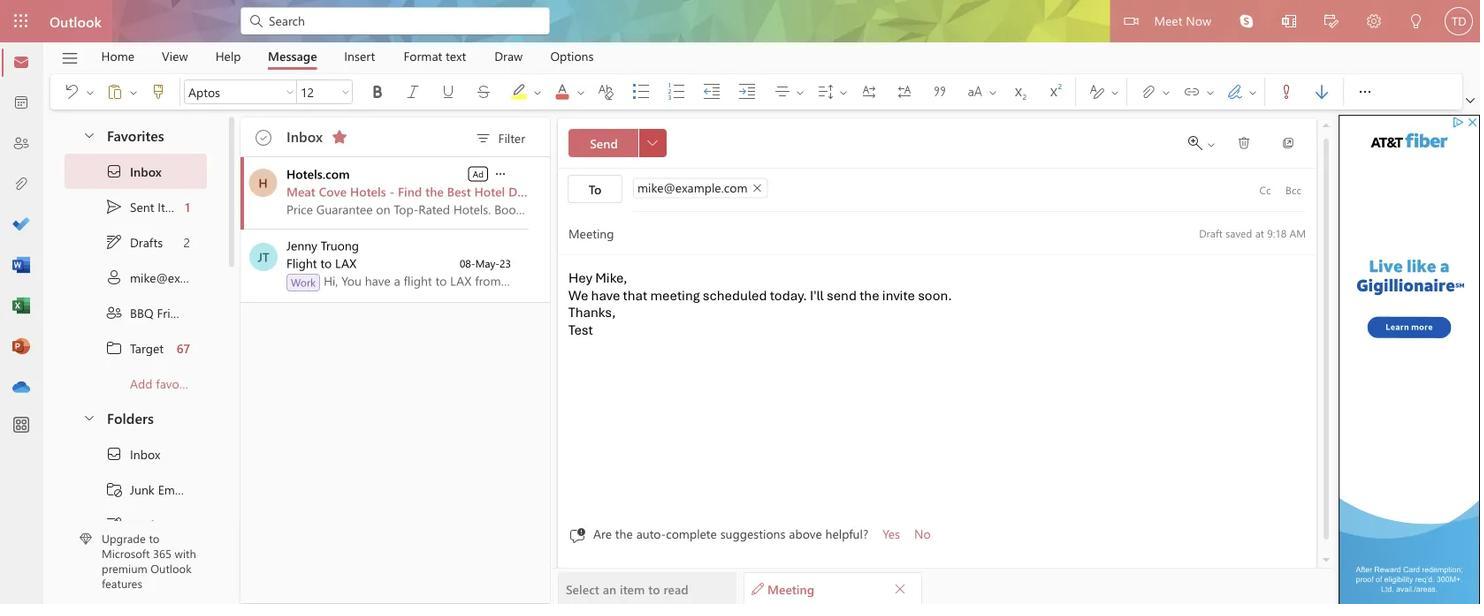 Task type: vqa. For each thing, say whether or not it's contained in the screenshot.

yes



Task type: locate. For each thing, give the bounding box(es) containing it.
 button
[[888, 577, 912, 602]]

 tree item down 'sent'
[[65, 225, 207, 260]]

 inside favorites "tree item"
[[82, 128, 96, 142]]

 button down the  
[[73, 118, 103, 151]]

mike@example.com down 2
[[130, 269, 240, 286]]


[[105, 304, 123, 322]]

text
[[446, 48, 466, 64]]

 button right font size text box
[[339, 80, 353, 104]]

favorites tree
[[65, 111, 240, 401]]


[[1088, 83, 1106, 101]]

 button left folders
[[73, 401, 103, 434]]

0 vertical spatial to
[[320, 255, 332, 271]]

 left font color 'icon'
[[532, 87, 543, 98]]

Select a conversation checkbox
[[244, 230, 286, 271]]

draft saved at 9:18 am
[[1199, 226, 1306, 240]]

view button
[[149, 42, 201, 70]]

an
[[603, 581, 616, 597]]

0 vertical spatial  drafts
[[105, 233, 163, 251]]

67
[[177, 340, 190, 357]]

format
[[404, 48, 442, 64]]


[[1140, 83, 1157, 101]]

deals
[[508, 183, 539, 200]]

 tree item
[[65, 189, 207, 225]]

 tree item up junk
[[65, 437, 207, 472]]

0 horizontal spatial outlook
[[50, 11, 102, 31]]

2 horizontal spatial to
[[648, 581, 660, 597]]


[[1367, 14, 1381, 28]]

 for  dropdown button
[[647, 138, 658, 149]]

 up hotel
[[493, 167, 508, 181]]

clipboard group
[[54, 74, 176, 110]]

more apps image
[[12, 417, 30, 435]]

1 vertical spatial 
[[105, 446, 123, 463]]

 inbox down favorites "tree item"
[[105, 163, 162, 180]]

0 vertical spatial 
[[1466, 96, 1475, 105]]

1  inbox from the top
[[105, 163, 162, 180]]


[[105, 198, 123, 216]]

 right 
[[795, 87, 805, 98]]

2  tree item from the top
[[65, 508, 207, 543]]

 tree item
[[65, 225, 207, 260], [65, 508, 207, 543]]

 right 
[[838, 87, 849, 98]]

insert button
[[331, 42, 388, 70]]

 right  at the top right of page
[[1206, 140, 1217, 150]]

 button
[[501, 74, 546, 110], [126, 78, 141, 106]]

drafts
[[130, 234, 163, 250], [130, 517, 163, 533]]

 down the  
[[82, 128, 96, 142]]

1 vertical spatial 
[[493, 167, 508, 181]]


[[931, 83, 949, 101]]

1 vertical spatial  drafts
[[105, 516, 163, 534]]

drafts inside favorites tree
[[130, 234, 163, 250]]

0 horizontal spatial  button
[[492, 165, 508, 182]]

 right 
[[1248, 87, 1258, 98]]


[[404, 83, 422, 101]]

2  tree item from the top
[[65, 437, 207, 472]]

 sent items 1
[[105, 198, 190, 216]]


[[1356, 83, 1374, 101], [493, 167, 508, 181]]

 
[[1183, 83, 1216, 101]]

Search field
[[267, 11, 539, 29]]


[[105, 269, 123, 286]]

 up microsoft
[[105, 516, 123, 534]]

thanks
[[569, 304, 612, 321]]

 button
[[97, 78, 126, 106]]

td button
[[1438, 0, 1480, 42]]

 right 
[[128, 87, 139, 98]]


[[105, 163, 123, 180], [105, 446, 123, 463]]

outlook inside upgrade to microsoft 365 with premium outlook features
[[151, 561, 192, 577]]

application
[[0, 0, 1480, 605]]

no button
[[907, 526, 938, 543]]

 inside popup button
[[1466, 96, 1475, 105]]

 inside  
[[128, 87, 139, 98]]


[[1124, 14, 1138, 28]]

people image
[[12, 135, 30, 153]]

to inside upgrade to microsoft 365 with premium outlook features
[[149, 531, 159, 547]]

to for lax
[[320, 255, 332, 271]]

 button
[[1271, 129, 1306, 157]]

numbering image
[[668, 83, 703, 101]]

 inside  
[[1205, 87, 1216, 98]]

hotels.com
[[286, 166, 350, 182]]

complete
[[666, 526, 717, 542]]

2  inbox from the top
[[105, 446, 160, 463]]

0 horizontal spatial  button
[[126, 78, 141, 106]]

0 vertical spatial  tree item
[[65, 225, 207, 260]]

that
[[623, 287, 647, 304]]


[[1466, 96, 1475, 105], [647, 138, 658, 149]]

inbox left 
[[286, 127, 323, 146]]

0 vertical spatial outlook
[[50, 11, 102, 31]]

 for  popup button
[[1466, 96, 1475, 105]]

1 horizontal spatial the
[[615, 526, 633, 542]]

0 vertical spatial drafts
[[130, 234, 163, 250]]


[[331, 128, 348, 146]]

 button right 
[[126, 78, 141, 106]]

 right 
[[1356, 83, 1374, 101]]

 
[[817, 83, 849, 101]]

1  drafts from the top
[[105, 233, 163, 251]]

 tree item
[[65, 295, 207, 331]]

 button
[[1226, 129, 1262, 157]]

hey
[[569, 270, 592, 287]]

0 vertical spatial 
[[105, 233, 123, 251]]

word image
[[12, 257, 30, 275]]

1 horizontal spatial 
[[1466, 96, 1475, 105]]

lax
[[335, 255, 357, 271]]

 tree item
[[65, 472, 207, 508]]

 right the "send" button
[[647, 138, 658, 149]]

 inside  
[[1110, 87, 1120, 98]]

format text
[[404, 48, 466, 64]]

font color image
[[553, 83, 589, 101]]

 left folders
[[82, 411, 96, 425]]

left-rail-appbar navigation
[[4, 42, 39, 408]]

1 vertical spatial to
[[149, 531, 159, 547]]

1 horizontal spatial  button
[[501, 74, 546, 110]]

outlook right premium
[[151, 561, 192, 577]]

test
[[569, 321, 593, 339]]

 button right 
[[1203, 78, 1217, 106]]

the left 'best'
[[425, 183, 444, 200]]

 
[[1226, 83, 1258, 101]]

0 vertical spatial the
[[425, 183, 444, 200]]

 inbox down folders tree item
[[105, 446, 160, 463]]

 tree item
[[65, 331, 207, 366]]

tab list containing home
[[88, 42, 608, 70]]

send button
[[569, 129, 639, 157]]

items
[[158, 199, 187, 215]]

0 horizontal spatial to
[[149, 531, 159, 547]]

powerpoint image
[[12, 339, 30, 356]]

 tree item up 'sent'
[[65, 154, 207, 189]]

invite
[[882, 287, 915, 304]]

 for  dropdown button in 'message list no conversations selected' list box
[[493, 167, 508, 181]]

jt
[[258, 249, 269, 265]]

0 vertical spatial 
[[105, 163, 123, 180]]

 button down options button
[[545, 74, 589, 110]]

to down the jenny truong
[[320, 255, 332, 271]]

to right upgrade
[[149, 531, 159, 547]]

to left read at the bottom left of the page
[[648, 581, 660, 597]]

 button inside folders tree item
[[73, 401, 103, 434]]

microsoft
[[102, 546, 150, 562]]

 button right  on the left top of the page
[[83, 78, 97, 106]]

2 vertical spatial the
[[615, 526, 633, 542]]

 button right 
[[1347, 74, 1383, 110]]

 button
[[466, 78, 501, 106]]

 button left 
[[574, 78, 588, 106]]

1 vertical spatial 
[[647, 138, 658, 149]]

meeting
[[767, 581, 814, 597]]

 inside the  
[[1248, 87, 1258, 98]]

 right 
[[1161, 87, 1172, 98]]

23
[[500, 256, 511, 271]]

inbox up  junk email at the bottom of page
[[130, 446, 160, 463]]

 inbox inside favorites tree
[[105, 163, 162, 180]]

 tree item up microsoft
[[65, 508, 207, 543]]

 
[[1088, 83, 1120, 101]]

 button
[[1304, 78, 1340, 106]]

read
[[664, 581, 689, 597]]

0 horizontal spatial mike@example.com
[[130, 269, 240, 286]]

 inside popup button
[[532, 87, 543, 98]]

are
[[593, 526, 612, 542]]

9:18
[[1267, 226, 1287, 240]]

reading pane main content
[[551, 111, 1334, 605]]

mike@example.com down  dropdown button
[[637, 179, 748, 195]]

am
[[1290, 226, 1306, 240]]


[[105, 481, 123, 499]]

0 vertical spatial  inbox
[[105, 163, 162, 180]]

0 horizontal spatial 
[[647, 138, 658, 149]]

 right 
[[988, 87, 998, 98]]

1 horizontal spatial outlook
[[151, 561, 192, 577]]

 down 
[[105, 233, 123, 251]]

 tree item
[[65, 154, 207, 189], [65, 437, 207, 472]]

 for the topmost  dropdown button
[[1356, 83, 1374, 101]]

excel image
[[12, 298, 30, 316]]

 button
[[54, 78, 83, 106]]

 button
[[1310, 0, 1353, 45]]

 button down draw button
[[501, 74, 546, 110]]

1  tree item from the top
[[65, 225, 207, 260]]

 button up hotel
[[492, 165, 508, 182]]

0 vertical spatial  button
[[1347, 74, 1383, 110]]

to inside 'message list no conversations selected' list box
[[320, 255, 332, 271]]

Add a subject text field
[[558, 219, 1183, 248]]

yes
[[883, 526, 900, 542]]

friends
[[157, 305, 196, 321]]

 right 
[[1110, 87, 1120, 98]]

1 drafts from the top
[[130, 234, 163, 250]]

 inside  
[[1206, 140, 1217, 150]]

0 horizontal spatial the
[[425, 183, 444, 200]]

 drafts up microsoft
[[105, 516, 163, 534]]

1 horizontal spatial  button
[[1347, 74, 1383, 110]]

1 horizontal spatial to
[[320, 255, 332, 271]]

flight to lax
[[286, 255, 357, 271]]

2 vertical spatial to
[[648, 581, 660, 597]]

2  from the top
[[105, 446, 123, 463]]


[[106, 83, 124, 101]]

1 horizontal spatial 
[[1356, 83, 1374, 101]]

1 vertical spatial  button
[[492, 165, 508, 182]]

tags group
[[1269, 74, 1340, 110]]

1 vertical spatial  tree item
[[65, 437, 207, 472]]

 button inside 'message list no conversations selected' list box
[[492, 165, 508, 182]]

1 vertical spatial mike@example.com
[[130, 269, 240, 286]]

add
[[130, 376, 153, 392]]

1 horizontal spatial mike@example.com
[[637, 179, 748, 195]]

 button
[[141, 78, 176, 106]]

outlook up  button
[[50, 11, 102, 31]]

the right send
[[860, 287, 879, 304]]

0 horizontal spatial 
[[493, 167, 508, 181]]


[[285, 87, 295, 97], [340, 87, 351, 97], [795, 87, 805, 98], [838, 87, 849, 98], [988, 87, 998, 98], [1110, 87, 1120, 98], [1161, 87, 1172, 98], [1248, 87, 1258, 98], [85, 87, 95, 98], [128, 87, 139, 98], [532, 87, 543, 98], [576, 87, 586, 98], [1205, 87, 1216, 98], [82, 128, 96, 142], [1206, 140, 1217, 150], [82, 411, 96, 425]]

 drafts down  tree item
[[105, 233, 163, 251]]

2 drafts from the top
[[130, 517, 163, 533]]

mike@example.com button
[[633, 178, 768, 198]]

best
[[447, 183, 471, 200]]

mike@example.com inside button
[[637, 179, 748, 195]]

 up 
[[105, 446, 123, 463]]

tab list
[[88, 42, 608, 70]]

1 vertical spatial inbox
[[130, 163, 162, 180]]

inbox up  sent items 1
[[130, 163, 162, 180]]

0 vertical spatial 
[[1356, 83, 1374, 101]]

mike@example.com inside  mike@example.com
[[130, 269, 240, 286]]

drafts down  sent items 1
[[130, 234, 163, 250]]

1  from the top
[[105, 163, 123, 180]]

1 vertical spatial the
[[860, 287, 879, 304]]

 inside 'message list no conversations selected' list box
[[493, 167, 508, 181]]

0 vertical spatial inbox
[[286, 127, 323, 146]]

1 vertical spatial outlook
[[151, 561, 192, 577]]

 right 
[[1205, 87, 1216, 98]]

 filter
[[474, 130, 525, 148]]

folders tree item
[[65, 401, 207, 437]]

1 vertical spatial  tree item
[[65, 508, 207, 543]]

tree
[[65, 437, 207, 605]]

 inside dropdown button
[[647, 138, 658, 149]]

at
[[1255, 226, 1264, 240]]

2  drafts from the top
[[105, 516, 163, 534]]

2 horizontal spatial the
[[860, 287, 879, 304]]

0 vertical spatial  tree item
[[65, 154, 207, 189]]

 up 
[[105, 163, 123, 180]]

 button
[[545, 74, 589, 110], [83, 78, 97, 106], [530, 78, 545, 106], [574, 78, 588, 106], [1203, 78, 1217, 106]]

1 vertical spatial  inbox
[[105, 446, 160, 463]]

drafts up "365"
[[130, 517, 163, 533]]

 button
[[283, 80, 297, 104], [339, 80, 353, 104], [73, 118, 103, 151], [73, 401, 103, 434]]

 
[[1188, 136, 1217, 150]]

 left font size text box
[[285, 87, 295, 97]]

subscript image
[[1010, 83, 1045, 101]]

1 vertical spatial 
[[105, 516, 123, 534]]

Message body, press Alt+F10 to exit text field
[[569, 270, 1306, 515]]

 down td dropdown button
[[1466, 96, 1475, 105]]

 button left font color 'icon'
[[530, 78, 545, 106]]

 button
[[395, 78, 431, 106]]

 button inside clipboard group
[[126, 78, 141, 106]]

superscript image
[[1045, 83, 1080, 101]]

Font size text field
[[297, 81, 338, 103]]

0 vertical spatial mike@example.com
[[637, 179, 748, 195]]

basic text group
[[184, 74, 1080, 110]]

1  from the top
[[105, 233, 123, 251]]

Select all messages checkbox
[[251, 126, 276, 150]]

1 vertical spatial drafts
[[130, 517, 163, 533]]

the right are
[[615, 526, 633, 542]]

 right  on the left top of the page
[[85, 87, 95, 98]]

sent
[[130, 199, 154, 215]]



Task type: describe. For each thing, give the bounding box(es) containing it.
2 vertical spatial inbox
[[130, 446, 160, 463]]

bcc
[[1286, 183, 1301, 197]]

help
[[215, 48, 241, 64]]

to do image
[[12, 217, 30, 234]]

find
[[398, 183, 422, 200]]

inbox inside favorites tree
[[130, 163, 162, 180]]

 button inside popup button
[[530, 78, 545, 106]]

meat cove hotels - find the best hotel deals
[[286, 183, 539, 200]]

to inside button
[[648, 581, 660, 597]]

ng scheduled
[[685, 287, 767, 304]]

 tree item for 
[[65, 225, 207, 260]]

to button
[[568, 175, 622, 203]]


[[61, 49, 79, 68]]

favorites tree item
[[65, 118, 207, 154]]

mail image
[[12, 54, 30, 72]]

may-
[[475, 256, 500, 271]]

include group
[[1131, 74, 1261, 110]]

 left the  button
[[576, 87, 586, 98]]

 inside " "
[[988, 87, 998, 98]]

cc button
[[1251, 176, 1279, 204]]

 inside folders tree item
[[82, 411, 96, 425]]

increase indent image
[[738, 83, 774, 101]]

bullets image
[[632, 83, 668, 101]]

 
[[1140, 83, 1172, 101]]


[[369, 83, 386, 101]]

send
[[827, 287, 857, 304]]

target
[[130, 340, 164, 357]]


[[475, 83, 492, 101]]

the inside hey mike, we have that meeti ng scheduled today. i'll send the invite soon. thanks , test
[[860, 287, 879, 304]]

 meeting
[[752, 581, 814, 597]]


[[774, 83, 791, 101]]

outlook link
[[50, 0, 102, 42]]

1  tree item from the top
[[65, 154, 207, 189]]

text highlight color image
[[510, 83, 546, 101]]

calendar image
[[12, 95, 30, 112]]


[[105, 340, 123, 357]]

tree containing 
[[65, 437, 207, 605]]

hey mike, we have that meeti ng scheduled today. i'll send the invite soon. thanks , test
[[569, 270, 952, 339]]

ad
[[473, 168, 484, 180]]

are the auto-complete suggestions above helpful? element
[[593, 526, 876, 542]]

 bbq friends
[[105, 304, 196, 322]]

 inside  
[[838, 87, 849, 98]]

premium
[[102, 561, 147, 577]]

 inside  
[[795, 87, 805, 98]]

 tree item
[[65, 260, 240, 295]]

inbox inside "inbox "
[[286, 127, 323, 146]]

send
[[590, 135, 618, 151]]


[[1183, 83, 1201, 101]]

 drafts inside favorites tree
[[105, 233, 163, 251]]

 button inside include group
[[1203, 78, 1217, 106]]


[[257, 130, 271, 144]]

1
[[185, 199, 190, 215]]

 button
[[1353, 0, 1395, 45]]

 button
[[52, 43, 88, 73]]


[[248, 12, 265, 30]]


[[1237, 136, 1251, 150]]

 button inside favorites "tree item"
[[73, 118, 103, 151]]

home button
[[88, 42, 148, 70]]

 button
[[887, 78, 922, 106]]

 
[[966, 83, 998, 101]]

outlook banner
[[0, 0, 1480, 45]]

inbox 
[[286, 127, 348, 146]]

suggestions
[[720, 526, 786, 542]]

junk
[[130, 482, 155, 498]]

 inside favorites tree
[[105, 163, 123, 180]]

today.
[[770, 287, 807, 304]]


[[1281, 136, 1295, 150]]

 junk email
[[105, 481, 187, 499]]

hotels.com image
[[249, 169, 277, 197]]

saved
[[1226, 226, 1252, 240]]


[[439, 83, 457, 101]]

 inside favorites tree
[[105, 233, 123, 251]]

message list section
[[240, 113, 550, 604]]

jenny
[[286, 237, 317, 254]]

 inside the  
[[85, 87, 95, 98]]

draw button
[[481, 42, 536, 70]]

 right font size text box
[[340, 87, 351, 97]]

-
[[390, 183, 394, 200]]

jenny truong image
[[249, 243, 278, 271]]

premium features image
[[80, 534, 92, 546]]

tab list inside application
[[88, 42, 608, 70]]

the inside the  are the auto-complete suggestions above helpful?
[[615, 526, 633, 542]]

email
[[158, 482, 187, 498]]

 
[[774, 83, 805, 101]]


[[1282, 14, 1296, 28]]

bbq
[[130, 305, 153, 321]]


[[817, 83, 835, 101]]

 tree item for 
[[65, 508, 207, 543]]

to for microsoft
[[149, 531, 159, 547]]

mike,
[[595, 270, 627, 287]]

view
[[162, 48, 188, 64]]

,
[[612, 304, 616, 321]]

 button
[[922, 78, 958, 106]]

onedrive image
[[12, 379, 30, 397]]

 button
[[1225, 0, 1268, 42]]

2
[[184, 234, 190, 250]]

td
[[1452, 14, 1466, 28]]

application containing outlook
[[0, 0, 1480, 605]]

To text field
[[631, 178, 1251, 202]]

 button down message button on the top of the page
[[283, 80, 297, 104]]

flight
[[286, 255, 317, 271]]

truong
[[321, 237, 359, 254]]

select
[[566, 581, 599, 597]]

Font text field
[[185, 81, 282, 103]]

to
[[589, 181, 602, 197]]

files image
[[12, 176, 30, 194]]

inbox heading
[[286, 118, 354, 156]]

meeti
[[650, 287, 685, 304]]

insert
[[344, 48, 375, 64]]

cc
[[1259, 183, 1271, 197]]

message
[[268, 48, 317, 64]]

outlook inside 'banner'
[[50, 11, 102, 31]]

decrease indent image
[[703, 83, 738, 101]]

soon.
[[918, 287, 952, 304]]

 inside  
[[1161, 87, 1172, 98]]

 button
[[1462, 92, 1478, 110]]

 search field
[[240, 0, 550, 40]]

home
[[101, 48, 134, 64]]


[[966, 83, 984, 101]]

meat
[[286, 183, 315, 200]]


[[1240, 14, 1254, 28]]


[[569, 528, 586, 546]]

meet
[[1154, 12, 1182, 28]]

helpful?
[[825, 526, 868, 542]]


[[1313, 83, 1331, 101]]

message list no conversations selected list box
[[240, 157, 550, 604]]

item
[[620, 581, 645, 597]]

 button inside clipboard group
[[83, 78, 97, 106]]

 button
[[851, 78, 887, 106]]

2  from the top
[[105, 516, 123, 534]]

 
[[63, 83, 95, 101]]


[[894, 583, 906, 595]]

the inside 'message list no conversations selected' list box
[[425, 183, 444, 200]]


[[597, 83, 614, 101]]

 button
[[588, 78, 623, 106]]

hotel
[[474, 183, 505, 200]]

add favorite tree item
[[65, 366, 207, 401]]



